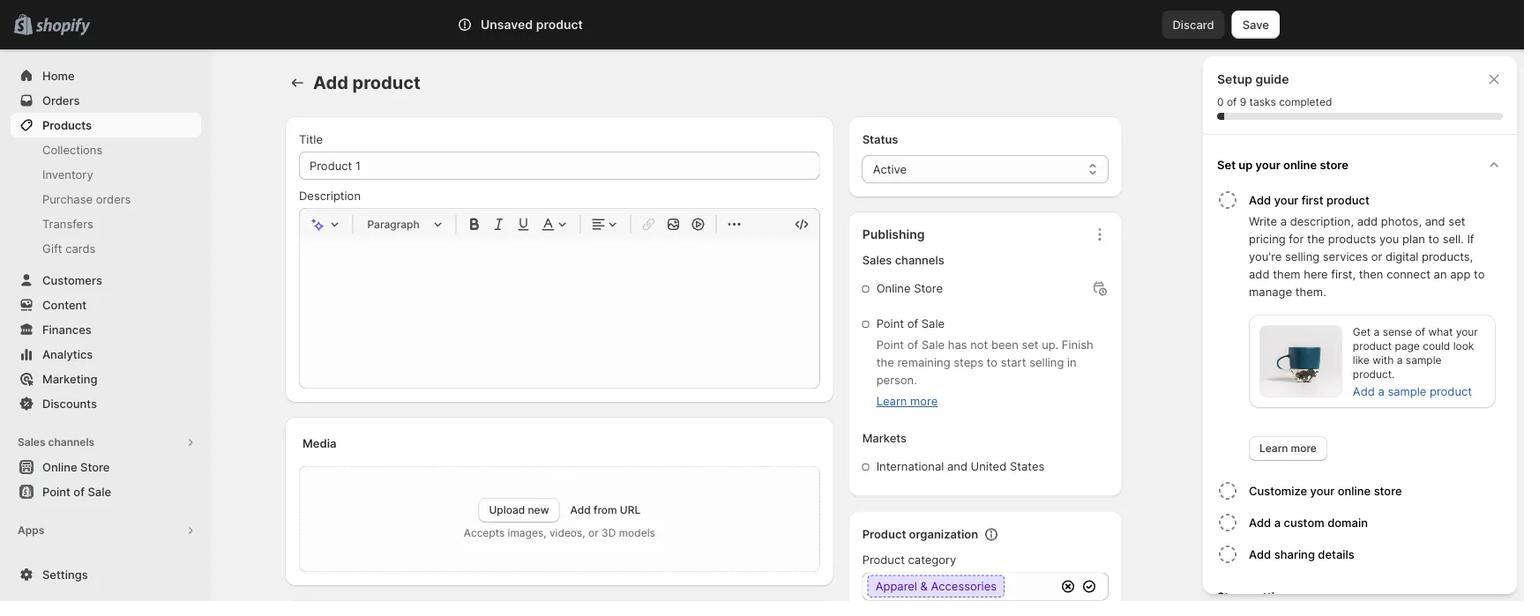Task type: vqa. For each thing, say whether or not it's contained in the screenshot.
IN
yes



Task type: describe. For each thing, give the bounding box(es) containing it.
save
[[1242, 18, 1269, 31]]

product for product organization
[[862, 528, 906, 542]]

up.
[[1042, 338, 1059, 352]]

add for add a custom domain
[[1249, 516, 1271, 530]]

purchase orders
[[42, 192, 131, 206]]

Product category text field
[[862, 573, 1056, 601]]

title
[[299, 132, 323, 146]]

paragraph
[[367, 218, 420, 231]]

more inside point of sale has not been set up. finish the remaining steps to start selling in person. learn more
[[910, 395, 938, 408]]

add for add your first product
[[1249, 193, 1271, 207]]

has
[[948, 338, 967, 352]]

products link
[[11, 113, 201, 138]]

and inside write a description, add photos, and set pricing for the products you plan to sell. if you're selling services or digital products, add them here first, then connect an app to manage them.
[[1425, 214, 1445, 228]]

1 vertical spatial or
[[588, 527, 599, 540]]

add sharing details
[[1249, 548, 1354, 561]]

channels inside sales channels button
[[48, 436, 94, 449]]

1 horizontal spatial channels
[[895, 254, 944, 267]]

states
[[1010, 460, 1044, 474]]

selling inside write a description, add photos, and set pricing for the products you plan to sell. if you're selling services or digital products, add them here first, then connect an app to manage them.
[[1285, 250, 1320, 263]]

0 of 9 tasks completed
[[1217, 96, 1332, 108]]

app
[[1450, 267, 1471, 281]]

1 vertical spatial online
[[1338, 484, 1371, 498]]

products
[[42, 118, 92, 132]]

set
[[1217, 158, 1236, 172]]

sell.
[[1443, 232, 1464, 246]]

category
[[908, 553, 956, 567]]

1 horizontal spatial online
[[876, 282, 911, 295]]

more inside add your first product element
[[1291, 442, 1317, 455]]

united
[[971, 460, 1007, 474]]

start
[[1001, 356, 1026, 370]]

get
[[1353, 326, 1371, 339]]

your right up
[[1256, 158, 1280, 172]]

organization
[[909, 528, 978, 542]]

finances link
[[11, 318, 201, 342]]

paragraph button
[[360, 214, 448, 235]]

your up add a custom domain
[[1310, 484, 1335, 498]]

domain
[[1327, 516, 1368, 530]]

set up your online store
[[1217, 158, 1348, 172]]

purchase orders link
[[11, 187, 201, 212]]

status
[[862, 132, 898, 146]]

0 horizontal spatial and
[[947, 460, 967, 474]]

point inside point of sale has not been set up. finish the remaining steps to start selling in person. learn more
[[876, 338, 904, 352]]

marketing link
[[11, 367, 201, 392]]

content link
[[11, 293, 201, 318]]

setup
[[1217, 72, 1252, 87]]

analytics
[[42, 347, 93, 361]]

write a description, add photos, and set pricing for the products you plan to sell. if you're selling services or digital products, add them here first, then connect an app to manage them.
[[1249, 214, 1485, 299]]

write
[[1249, 214, 1277, 228]]

add product
[[313, 72, 420, 93]]

gift cards link
[[11, 236, 201, 261]]

images,
[[508, 527, 546, 540]]

analytics link
[[11, 342, 201, 367]]

inventory
[[42, 168, 93, 181]]

add a custom domain button
[[1249, 507, 1510, 539]]

mark add a custom domain as done image
[[1217, 512, 1238, 534]]

you're
[[1249, 250, 1282, 263]]

first
[[1302, 193, 1323, 207]]

add your first product button
[[1249, 184, 1510, 213]]

1 horizontal spatial store
[[914, 282, 943, 295]]

customize
[[1249, 484, 1307, 498]]

3d
[[602, 527, 616, 540]]

in
[[1067, 356, 1077, 370]]

description
[[299, 189, 361, 202]]

0 vertical spatial sales channels
[[862, 254, 944, 267]]

shopify image
[[35, 18, 90, 36]]

point of sale has not been set up. finish the remaining steps to start selling in person. learn more
[[876, 338, 1093, 408]]

learn more
[[1259, 442, 1317, 455]]

upload new button
[[478, 498, 560, 523]]

guide
[[1255, 72, 1289, 87]]

look
[[1453, 340, 1474, 353]]

add your first product element
[[1214, 213, 1510, 461]]

add from url button
[[570, 504, 640, 517]]

online store link
[[11, 455, 201, 480]]

search button
[[506, 11, 1018, 39]]

discard
[[1173, 18, 1214, 31]]

home link
[[11, 64, 201, 88]]

url
[[620, 504, 640, 517]]

Title text field
[[299, 152, 820, 180]]

tasks
[[1249, 96, 1276, 108]]

services
[[1323, 250, 1368, 263]]

1 horizontal spatial store
[[1374, 484, 1402, 498]]

online store inside button
[[42, 460, 110, 474]]

point of sale inside point of sale link
[[42, 485, 111, 499]]

gift
[[42, 242, 62, 255]]

0 vertical spatial point
[[876, 317, 904, 331]]

completed
[[1279, 96, 1332, 108]]

online store button
[[0, 455, 212, 480]]

a for write a description, add photos, and set pricing for the products you plan to sell. if you're selling services or digital products, add them here first, then connect an app to manage them.
[[1280, 214, 1287, 228]]

add for add product
[[313, 72, 348, 93]]

of inside point of sale has not been set up. finish the remaining steps to start selling in person. learn more
[[907, 338, 918, 352]]

learn inside point of sale has not been set up. finish the remaining steps to start selling in person. learn more
[[876, 395, 907, 408]]

add for add from url
[[570, 504, 591, 517]]

9
[[1240, 96, 1246, 108]]

pricing
[[1249, 232, 1286, 246]]

add sharing details button
[[1249, 539, 1510, 571]]

a down page
[[1397, 354, 1403, 367]]

unsaved product
[[481, 17, 583, 32]]

sales channels inside button
[[18, 436, 94, 449]]

learn inside 'link'
[[1259, 442, 1288, 455]]

content
[[42, 298, 87, 312]]

sale inside point of sale has not been set up. finish the remaining steps to start selling in person. learn more
[[921, 338, 945, 352]]

point of sale button
[[0, 480, 212, 504]]

save button
[[1232, 11, 1280, 39]]

customers
[[42, 273, 102, 287]]

could
[[1423, 340, 1450, 353]]

up
[[1239, 158, 1253, 172]]

0 horizontal spatial online
[[1283, 158, 1317, 172]]

page
[[1395, 340, 1420, 353]]

0 vertical spatial learn more link
[[876, 395, 938, 408]]

product.
[[1353, 368, 1395, 381]]

customers link
[[11, 268, 201, 293]]

add from url
[[570, 504, 640, 517]]

then
[[1359, 267, 1383, 281]]

product inside button
[[1327, 193, 1369, 207]]

point inside button
[[42, 485, 70, 499]]

0 vertical spatial sale
[[921, 317, 945, 331]]



Task type: locate. For each thing, give the bounding box(es) containing it.
settings
[[42, 568, 88, 582]]

a
[[1280, 214, 1287, 228], [1374, 326, 1380, 339], [1397, 354, 1403, 367], [1378, 385, 1384, 398], [1274, 516, 1281, 530]]

and
[[1425, 214, 1445, 228], [947, 460, 967, 474]]

cards
[[65, 242, 96, 255]]

1 vertical spatial channels
[[48, 436, 94, 449]]

2 vertical spatial point
[[42, 485, 70, 499]]

learn more link down person.
[[876, 395, 938, 408]]

discounts link
[[11, 392, 201, 416]]

add up write
[[1249, 193, 1271, 207]]

not
[[970, 338, 988, 352]]

add for add sharing details
[[1249, 548, 1271, 561]]

store down sales channels button
[[80, 460, 110, 474]]

mark add your first product as done image
[[1217, 190, 1238, 211]]

or inside write a description, add photos, and set pricing for the products you plan to sell. if you're selling services or digital products, add them here first, then connect an app to manage them.
[[1371, 250, 1382, 263]]

the inside point of sale has not been set up. finish the remaining steps to start selling in person. learn more
[[876, 356, 894, 370]]

0 vertical spatial online store
[[876, 282, 943, 295]]

1 product from the top
[[862, 528, 906, 542]]

or up then
[[1371, 250, 1382, 263]]

selling down up.
[[1029, 356, 1064, 370]]

1 vertical spatial point of sale
[[42, 485, 111, 499]]

sale inside point of sale link
[[88, 485, 111, 499]]

markets
[[862, 432, 907, 445]]

0 vertical spatial and
[[1425, 214, 1445, 228]]

0 vertical spatial online
[[1283, 158, 1317, 172]]

product up product category
[[862, 528, 906, 542]]

an
[[1434, 267, 1447, 281]]

0 horizontal spatial sales channels
[[18, 436, 94, 449]]

learn more link up customize
[[1249, 437, 1327, 461]]

of inside button
[[73, 485, 85, 499]]

set left up.
[[1022, 338, 1038, 352]]

set inside write a description, add photos, and set pricing for the products you plan to sell. if you're selling services or digital products, add them here first, then connect an app to manage them.
[[1448, 214, 1465, 228]]

0 horizontal spatial sales
[[18, 436, 45, 449]]

add your first product
[[1249, 193, 1369, 207]]

setup guide dialog
[[1203, 56, 1517, 601]]

get a sense of what your product page could look like with a sample product. add a sample product
[[1353, 326, 1478, 398]]

0 horizontal spatial store
[[1320, 158, 1348, 172]]

sample down product.
[[1388, 385, 1426, 398]]

0 horizontal spatial the
[[876, 356, 894, 370]]

channels down publishing
[[895, 254, 944, 267]]

apps
[[18, 524, 44, 537]]

point up remaining
[[876, 317, 904, 331]]

1 horizontal spatial learn
[[1259, 442, 1288, 455]]

0 vertical spatial store
[[1320, 158, 1348, 172]]

channels
[[895, 254, 944, 267], [48, 436, 94, 449]]

and up sell.
[[1425, 214, 1445, 228]]

set up sell.
[[1448, 214, 1465, 228]]

products
[[1328, 232, 1376, 246]]

sales down publishing
[[862, 254, 892, 267]]

what
[[1428, 326, 1453, 339]]

orders
[[96, 192, 131, 206]]

product down "product organization" in the right bottom of the page
[[862, 553, 905, 567]]

1 horizontal spatial the
[[1307, 232, 1325, 246]]

search
[[535, 18, 573, 31]]

point of sale down "online store" link
[[42, 485, 111, 499]]

the for remaining
[[876, 356, 894, 370]]

0 horizontal spatial store
[[80, 460, 110, 474]]

1 horizontal spatial online
[[1338, 484, 1371, 498]]

channels down discounts
[[48, 436, 94, 449]]

add down you're
[[1249, 267, 1270, 281]]

1 vertical spatial online
[[42, 460, 77, 474]]

a left custom
[[1274, 516, 1281, 530]]

1 vertical spatial add
[[1249, 267, 1270, 281]]

1 horizontal spatial sales
[[862, 254, 892, 267]]

international and united states
[[876, 460, 1044, 474]]

transfers link
[[11, 212, 201, 236]]

selling
[[1285, 250, 1320, 263], [1029, 356, 1064, 370]]

learn more link
[[876, 395, 938, 408], [1249, 437, 1327, 461]]

upload new
[[489, 504, 549, 517]]

store
[[1320, 158, 1348, 172], [1374, 484, 1402, 498]]

to right app
[[1474, 267, 1485, 281]]

1 horizontal spatial online store
[[876, 282, 943, 295]]

of inside "get a sense of what your product page could look like with a sample product. add a sample product"
[[1415, 326, 1425, 339]]

1 vertical spatial product
[[862, 553, 905, 567]]

or
[[1371, 250, 1382, 263], [588, 527, 599, 540]]

your left first
[[1274, 193, 1299, 207]]

point of sale link
[[11, 480, 201, 504]]

gift cards
[[42, 242, 96, 255]]

setup guide
[[1217, 72, 1289, 87]]

1 horizontal spatial selling
[[1285, 250, 1320, 263]]

1 horizontal spatial to
[[1428, 232, 1439, 246]]

1 vertical spatial online store
[[42, 460, 110, 474]]

orders
[[42, 93, 80, 107]]

sales channels down publishing
[[862, 254, 944, 267]]

online down publishing
[[876, 282, 911, 295]]

0 vertical spatial point of sale
[[876, 317, 945, 331]]

online up domain
[[1338, 484, 1371, 498]]

or left 3d on the bottom of page
[[588, 527, 599, 540]]

to inside point of sale has not been set up. finish the remaining steps to start selling in person. learn more
[[987, 356, 998, 370]]

1 vertical spatial point
[[876, 338, 904, 352]]

upload
[[489, 504, 525, 517]]

1 vertical spatial selling
[[1029, 356, 1064, 370]]

0 horizontal spatial to
[[987, 356, 998, 370]]

add up products
[[1357, 214, 1378, 228]]

selling down the for
[[1285, 250, 1320, 263]]

accepts
[[464, 527, 505, 540]]

been
[[991, 338, 1018, 352]]

plan
[[1402, 232, 1425, 246]]

1 horizontal spatial more
[[1291, 442, 1317, 455]]

add right 'mark add sharing details as done' image
[[1249, 548, 1271, 561]]

set inside point of sale has not been set up. finish the remaining steps to start selling in person. learn more
[[1022, 338, 1038, 352]]

0 horizontal spatial or
[[588, 527, 599, 540]]

to
[[1428, 232, 1439, 246], [1474, 267, 1485, 281], [987, 356, 998, 370]]

add a custom domain
[[1249, 516, 1368, 530]]

1 horizontal spatial add
[[1357, 214, 1378, 228]]

online store down sales channels button
[[42, 460, 110, 474]]

mark add sharing details as done image
[[1217, 544, 1238, 565]]

online up add your first product
[[1283, 158, 1317, 172]]

selling inside point of sale has not been set up. finish the remaining steps to start selling in person. learn more
[[1029, 356, 1064, 370]]

0 vertical spatial channels
[[895, 254, 944, 267]]

store up first
[[1320, 158, 1348, 172]]

add
[[1357, 214, 1378, 228], [1249, 267, 1270, 281]]

0 vertical spatial online
[[876, 282, 911, 295]]

the down 'description,'
[[1307, 232, 1325, 246]]

here
[[1304, 267, 1328, 281]]

add down product.
[[1353, 385, 1375, 398]]

your inside "get a sense of what your product page could look like with a sample product. add a sample product"
[[1456, 326, 1478, 339]]

more down person.
[[910, 395, 938, 408]]

1 vertical spatial sample
[[1388, 385, 1426, 398]]

if
[[1467, 232, 1474, 246]]

customize your online store button
[[1249, 475, 1510, 507]]

1 vertical spatial sales channels
[[18, 436, 94, 449]]

a right get
[[1374, 326, 1380, 339]]

0 vertical spatial store
[[914, 282, 943, 295]]

0 vertical spatial the
[[1307, 232, 1325, 246]]

store down publishing
[[914, 282, 943, 295]]

you
[[1379, 232, 1399, 246]]

online down sales channels button
[[42, 460, 77, 474]]

more up the customize your online store at the bottom of page
[[1291, 442, 1317, 455]]

sense
[[1383, 326, 1412, 339]]

sales channels down discounts
[[18, 436, 94, 449]]

a inside button
[[1274, 516, 1281, 530]]

1 horizontal spatial or
[[1371, 250, 1382, 263]]

0 horizontal spatial learn
[[876, 395, 907, 408]]

connect
[[1387, 267, 1430, 281]]

point of sale up remaining
[[876, 317, 945, 331]]

0 horizontal spatial add
[[1249, 267, 1270, 281]]

apps button
[[11, 519, 201, 543]]

product organization
[[862, 528, 978, 542]]

sales channels button
[[11, 430, 201, 455]]

0 vertical spatial selling
[[1285, 250, 1320, 263]]

2 product from the top
[[862, 553, 905, 567]]

your inside button
[[1274, 193, 1299, 207]]

1 vertical spatial sales
[[18, 436, 45, 449]]

learn more link inside add your first product element
[[1249, 437, 1327, 461]]

product for product category
[[862, 553, 905, 567]]

a inside write a description, add photos, and set pricing for the products you plan to sell. if you're selling services or digital products, add them here first, then connect an app to manage them.
[[1280, 214, 1287, 228]]

0 horizontal spatial learn more link
[[876, 395, 938, 408]]

learn
[[876, 395, 907, 408], [1259, 442, 1288, 455]]

a for get a sense of what your product page could look like with a sample product. add a sample product
[[1374, 326, 1380, 339]]

the
[[1307, 232, 1325, 246], [876, 356, 894, 370]]

set for selling
[[1022, 338, 1038, 352]]

online
[[1283, 158, 1317, 172], [1338, 484, 1371, 498]]

sales down discounts
[[18, 436, 45, 449]]

1 vertical spatial learn more link
[[1249, 437, 1327, 461]]

2 horizontal spatial to
[[1474, 267, 1485, 281]]

remaining
[[897, 356, 950, 370]]

0 vertical spatial or
[[1371, 250, 1382, 263]]

the up person.
[[876, 356, 894, 370]]

set for sell.
[[1448, 214, 1465, 228]]

1 horizontal spatial learn more link
[[1249, 437, 1327, 461]]

a right write
[[1280, 214, 1287, 228]]

1 vertical spatial the
[[876, 356, 894, 370]]

set
[[1448, 214, 1465, 228], [1022, 338, 1038, 352]]

new
[[528, 504, 549, 517]]

0 vertical spatial to
[[1428, 232, 1439, 246]]

store inside button
[[80, 460, 110, 474]]

unsaved
[[481, 17, 533, 32]]

0 vertical spatial set
[[1448, 214, 1465, 228]]

1 vertical spatial store
[[1374, 484, 1402, 498]]

media
[[303, 437, 336, 450]]

0
[[1217, 96, 1224, 108]]

1 vertical spatial sale
[[921, 338, 945, 352]]

online store
[[876, 282, 943, 295], [42, 460, 110, 474]]

1 horizontal spatial and
[[1425, 214, 1445, 228]]

online inside button
[[42, 460, 77, 474]]

like
[[1353, 354, 1369, 367]]

description,
[[1290, 214, 1354, 228]]

0 vertical spatial sales
[[862, 254, 892, 267]]

store up add a custom domain button
[[1374, 484, 1402, 498]]

collections link
[[11, 138, 201, 162]]

online
[[876, 282, 911, 295], [42, 460, 77, 474]]

add right mark add a custom domain as done icon
[[1249, 516, 1271, 530]]

1 vertical spatial and
[[947, 460, 967, 474]]

purchase
[[42, 192, 93, 206]]

product
[[536, 17, 583, 32], [352, 72, 420, 93], [1327, 193, 1369, 207], [1353, 340, 1392, 353], [1430, 385, 1472, 398]]

0 horizontal spatial online store
[[42, 460, 110, 474]]

1 vertical spatial store
[[80, 460, 110, 474]]

inventory link
[[11, 162, 201, 187]]

add up title
[[313, 72, 348, 93]]

person.
[[876, 374, 917, 387]]

your up look
[[1456, 326, 1478, 339]]

0 horizontal spatial more
[[910, 395, 938, 408]]

models
[[619, 527, 655, 540]]

publishing
[[862, 227, 925, 242]]

point up person.
[[876, 338, 904, 352]]

discounts
[[42, 397, 97, 411]]

0 vertical spatial product
[[862, 528, 906, 542]]

steps
[[954, 356, 983, 370]]

to left start on the right of page
[[987, 356, 998, 370]]

to left sell.
[[1428, 232, 1439, 246]]

2 vertical spatial to
[[987, 356, 998, 370]]

custom
[[1284, 516, 1324, 530]]

1 vertical spatial to
[[1474, 267, 1485, 281]]

0 vertical spatial sample
[[1406, 354, 1442, 367]]

them
[[1273, 267, 1300, 281]]

customize your online store
[[1249, 484, 1402, 498]]

0 horizontal spatial selling
[[1029, 356, 1064, 370]]

learn up customize
[[1259, 442, 1288, 455]]

the inside write a description, add photos, and set pricing for the products you plan to sell. if you're selling services or digital products, add them here first, then connect an app to manage them.
[[1307, 232, 1325, 246]]

sample down could
[[1406, 354, 1442, 367]]

0 horizontal spatial channels
[[48, 436, 94, 449]]

learn down person.
[[876, 395, 907, 408]]

product
[[862, 528, 906, 542], [862, 553, 905, 567]]

0 vertical spatial more
[[910, 395, 938, 408]]

online store down publishing
[[876, 282, 943, 295]]

collections
[[42, 143, 102, 157]]

sales inside button
[[18, 436, 45, 449]]

photos,
[[1381, 214, 1422, 228]]

from
[[594, 504, 617, 517]]

product category
[[862, 553, 956, 567]]

point up apps
[[42, 485, 70, 499]]

a for add a custom domain
[[1274, 516, 1281, 530]]

finances
[[42, 323, 92, 336]]

0 horizontal spatial point of sale
[[42, 485, 111, 499]]

mark customize your online store as done image
[[1217, 481, 1238, 502]]

0 vertical spatial learn
[[876, 395, 907, 408]]

add left from
[[570, 504, 591, 517]]

manage
[[1249, 285, 1292, 299]]

and left united
[[947, 460, 967, 474]]

videos,
[[549, 527, 585, 540]]

2 vertical spatial sale
[[88, 485, 111, 499]]

a down product.
[[1378, 385, 1384, 398]]

1 horizontal spatial set
[[1448, 214, 1465, 228]]

1 horizontal spatial point of sale
[[876, 317, 945, 331]]

1 vertical spatial more
[[1291, 442, 1317, 455]]

add inside "get a sense of what your product page could look like with a sample product. add a sample product"
[[1353, 385, 1375, 398]]

0 vertical spatial add
[[1357, 214, 1378, 228]]

1 vertical spatial set
[[1022, 338, 1038, 352]]

1 horizontal spatial sales channels
[[862, 254, 944, 267]]

0 horizontal spatial set
[[1022, 338, 1038, 352]]

0 horizontal spatial online
[[42, 460, 77, 474]]

1 vertical spatial learn
[[1259, 442, 1288, 455]]

the for products
[[1307, 232, 1325, 246]]

finish
[[1062, 338, 1093, 352]]

your
[[1256, 158, 1280, 172], [1274, 193, 1299, 207], [1456, 326, 1478, 339], [1310, 484, 1335, 498]]



